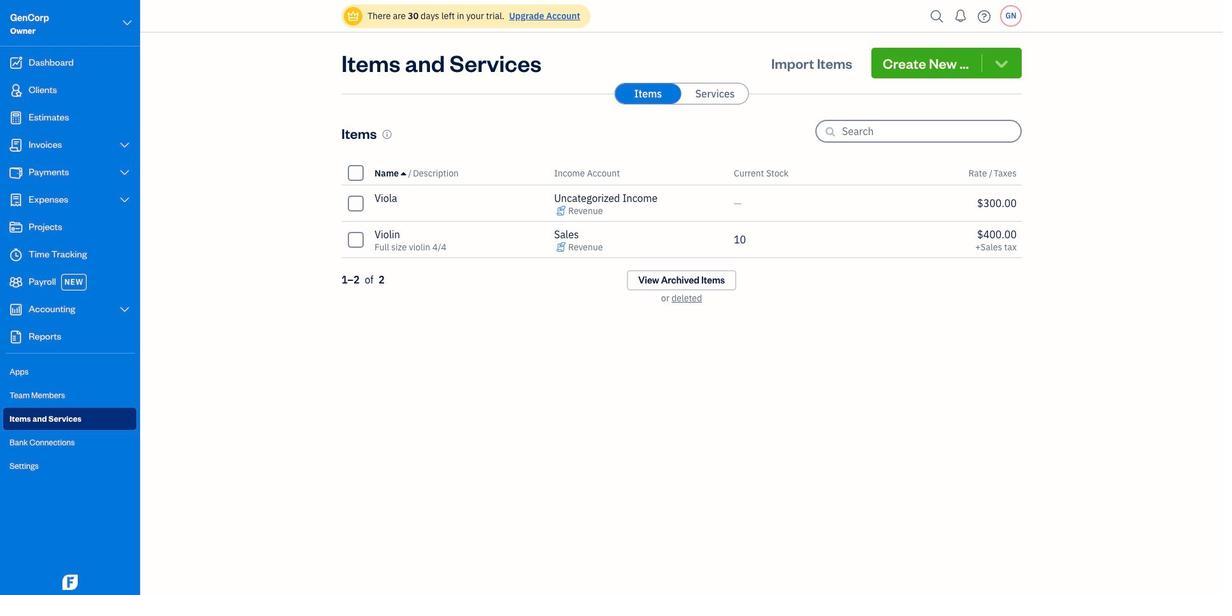 Task type: describe. For each thing, give the bounding box(es) containing it.
info image
[[382, 129, 392, 139]]

chevrondown image
[[993, 54, 1011, 72]]

chart image
[[8, 303, 24, 316]]

Search text field
[[842, 121, 1021, 141]]

report image
[[8, 331, 24, 343]]

expense image
[[8, 194, 24, 206]]

chevron large down image for payment image
[[119, 168, 131, 178]]

estimate image
[[8, 112, 24, 124]]

notifications image
[[951, 3, 971, 29]]

0 vertical spatial chevron large down image
[[121, 15, 133, 31]]

chevron large down image for expense image
[[119, 195, 131, 205]]

go to help image
[[974, 7, 995, 26]]

main element
[[0, 0, 172, 595]]



Task type: locate. For each thing, give the bounding box(es) containing it.
project image
[[8, 221, 24, 234]]

timer image
[[8, 249, 24, 261]]

dashboard image
[[8, 57, 24, 69]]

1 vertical spatial chevron large down image
[[119, 195, 131, 205]]

search image
[[927, 7, 948, 26]]

0 vertical spatial chevron large down image
[[119, 168, 131, 178]]

chevron large down image
[[119, 168, 131, 178], [119, 195, 131, 205]]

payment image
[[8, 166, 24, 179]]

invoice image
[[8, 139, 24, 152]]

crown image
[[347, 9, 360, 23]]

2 chevron large down image from the top
[[119, 195, 131, 205]]

caretup image
[[401, 168, 406, 178]]

client image
[[8, 84, 24, 97]]

chevron large down image for invoice icon
[[119, 140, 131, 150]]

chevron large down image
[[121, 15, 133, 31], [119, 140, 131, 150], [119, 305, 131, 315]]

chevron large down image for chart image
[[119, 305, 131, 315]]

freshbooks image
[[60, 575, 80, 590]]

1 vertical spatial chevron large down image
[[119, 140, 131, 150]]

1 chevron large down image from the top
[[119, 168, 131, 178]]

team image
[[8, 276, 24, 289]]

2 vertical spatial chevron large down image
[[119, 305, 131, 315]]



Task type: vqa. For each thing, say whether or not it's contained in the screenshot.
caretup image
yes



